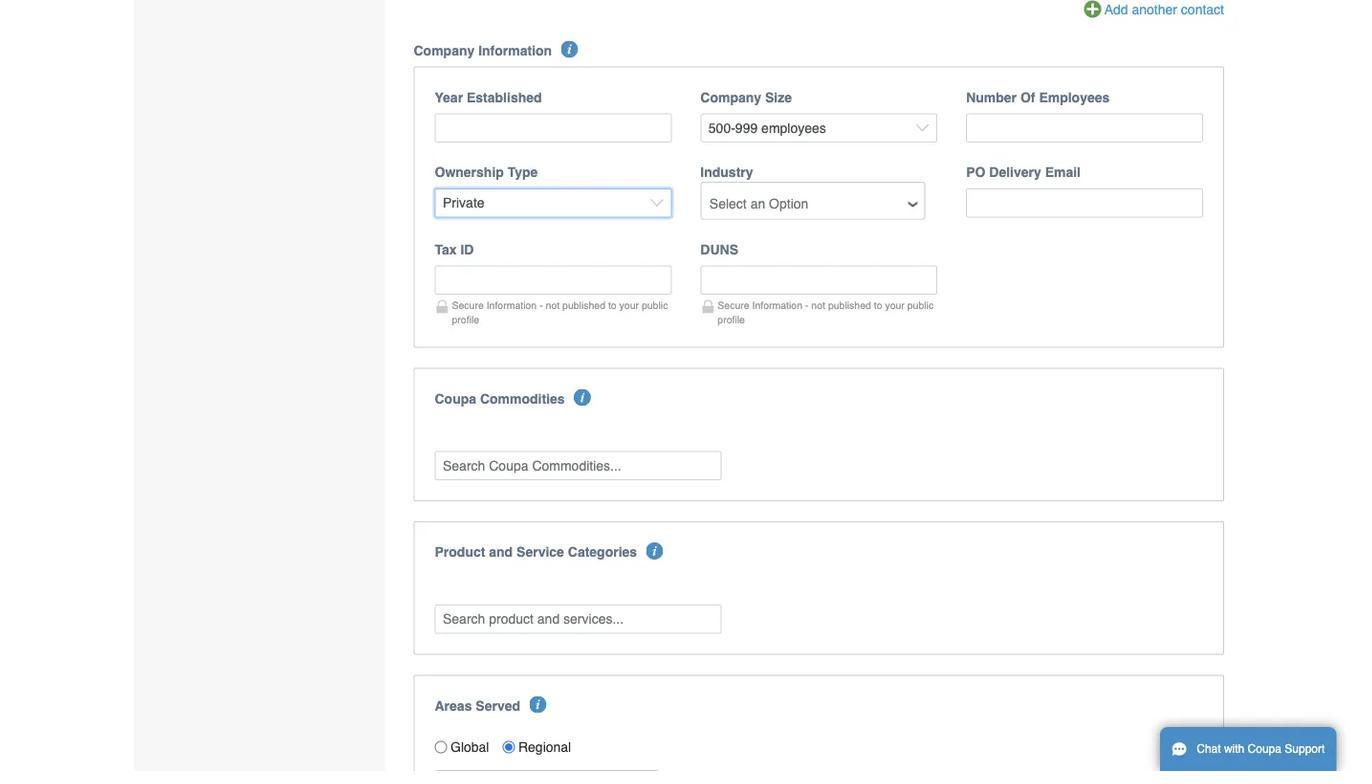 Task type: describe. For each thing, give the bounding box(es) containing it.
categories
[[568, 544, 637, 559]]

- for duns
[[805, 299, 809, 311]]

product and service categories
[[435, 544, 637, 559]]

global
[[451, 739, 489, 755]]

PO Delivery Email text field
[[966, 188, 1203, 217]]

not for duns
[[812, 299, 826, 311]]

information for tax id
[[487, 299, 537, 311]]

Number Of Employees text field
[[966, 113, 1203, 142]]

delivery
[[989, 164, 1042, 180]]

areas
[[435, 698, 472, 713]]

chat
[[1197, 742, 1221, 756]]

DUNS text field
[[701, 265, 938, 294]]

company information
[[414, 42, 552, 58]]

and
[[489, 544, 513, 559]]

add another contact button
[[1085, 0, 1225, 20]]

ownership type
[[435, 164, 538, 180]]

secure information - not published to your public profile for tax id
[[452, 299, 668, 325]]

email
[[1045, 164, 1081, 180]]

to for duns
[[874, 299, 883, 311]]

po
[[966, 164, 986, 180]]

type
[[508, 164, 538, 180]]

company size
[[701, 89, 792, 105]]

Tax ID text field
[[435, 265, 672, 294]]

industry
[[701, 164, 753, 180]]

number
[[966, 89, 1017, 105]]

areas served
[[435, 698, 520, 713]]

Search product and services... field
[[435, 604, 722, 634]]

established
[[467, 89, 542, 105]]

served
[[476, 698, 520, 713]]

information for duns
[[752, 299, 803, 311]]

secure information - not published to your public profile for duns
[[718, 299, 934, 325]]

additional information image for product and service categories
[[646, 542, 663, 559]]

of
[[1021, 89, 1036, 105]]

add another contact
[[1105, 1, 1225, 17]]

number of employees
[[966, 89, 1110, 105]]

coupa commodities
[[435, 391, 565, 406]]

contact
[[1181, 1, 1225, 17]]

year
[[435, 89, 463, 105]]

po delivery email
[[966, 164, 1081, 180]]



Task type: vqa. For each thing, say whether or not it's contained in the screenshot.
Recent Activity
no



Task type: locate. For each thing, give the bounding box(es) containing it.
2 to from the left
[[874, 299, 883, 311]]

1 your from the left
[[620, 299, 639, 311]]

1 horizontal spatial published
[[828, 299, 871, 311]]

0 horizontal spatial additional information image
[[529, 696, 547, 713]]

product
[[435, 544, 485, 559]]

not down tax id text box
[[546, 299, 560, 311]]

1 profile from the left
[[452, 314, 479, 325]]

0 horizontal spatial to
[[608, 299, 617, 311]]

company up year
[[414, 42, 475, 58]]

company left size
[[701, 89, 762, 105]]

public for duns
[[908, 299, 934, 311]]

secure down duns
[[718, 299, 750, 311]]

1 public from the left
[[642, 299, 668, 311]]

your down tax id text box
[[620, 299, 639, 311]]

chat with coupa support button
[[1160, 727, 1337, 771]]

- for tax id
[[540, 299, 543, 311]]

Search Coupa Commodities... field
[[435, 451, 722, 480]]

coupa right with
[[1248, 742, 1282, 756]]

0 horizontal spatial company
[[414, 42, 475, 58]]

None radio
[[503, 741, 515, 753]]

published for duns
[[828, 299, 871, 311]]

0 vertical spatial company
[[414, 42, 475, 58]]

1 vertical spatial additional information image
[[646, 542, 663, 559]]

company
[[414, 42, 475, 58], [701, 89, 762, 105]]

0 horizontal spatial secure
[[452, 299, 484, 311]]

not
[[546, 299, 560, 311], [812, 299, 826, 311]]

None radio
[[435, 741, 447, 753]]

profile for tax id
[[452, 314, 479, 325]]

1 vertical spatial coupa
[[1248, 742, 1282, 756]]

company for company size
[[701, 89, 762, 105]]

not down duns text field
[[812, 299, 826, 311]]

0 horizontal spatial your
[[620, 299, 639, 311]]

2 public from the left
[[908, 299, 934, 311]]

1 horizontal spatial company
[[701, 89, 762, 105]]

2 published from the left
[[828, 299, 871, 311]]

0 horizontal spatial public
[[642, 299, 668, 311]]

additional information image for coupa commodities
[[574, 389, 591, 406]]

1 - from the left
[[540, 299, 543, 311]]

to
[[608, 299, 617, 311], [874, 299, 883, 311]]

Year Established text field
[[435, 113, 672, 142]]

ownership
[[435, 164, 504, 180]]

regional
[[518, 739, 571, 755]]

information down tax id text box
[[487, 299, 537, 311]]

0 horizontal spatial -
[[540, 299, 543, 311]]

2 - from the left
[[805, 299, 809, 311]]

1 to from the left
[[608, 299, 617, 311]]

2 secure from the left
[[718, 299, 750, 311]]

published for tax id
[[563, 299, 606, 311]]

2 secure information - not published to your public profile from the left
[[718, 299, 934, 325]]

additional information image right categories
[[646, 542, 663, 559]]

secure
[[452, 299, 484, 311], [718, 299, 750, 311]]

1 not from the left
[[546, 299, 560, 311]]

additional information image right commodities
[[574, 389, 591, 406]]

duns
[[701, 241, 739, 257]]

another
[[1132, 1, 1178, 17]]

0 horizontal spatial profile
[[452, 314, 479, 325]]

coupa
[[435, 391, 476, 406], [1248, 742, 1282, 756]]

public
[[642, 299, 668, 311], [908, 299, 934, 311]]

your down duns text field
[[885, 299, 905, 311]]

secure information - not published to your public profile
[[452, 299, 668, 325], [718, 299, 934, 325]]

additional information image
[[561, 40, 578, 58]]

profile down id
[[452, 314, 479, 325]]

1 horizontal spatial additional information image
[[574, 389, 591, 406]]

profile
[[452, 314, 479, 325], [718, 314, 745, 325]]

with
[[1224, 742, 1245, 756]]

2 profile from the left
[[718, 314, 745, 325]]

employees
[[1039, 89, 1110, 105]]

your for tax id
[[620, 299, 639, 311]]

information up the established at the left
[[478, 42, 552, 58]]

published down duns text field
[[828, 299, 871, 311]]

service
[[517, 544, 564, 559]]

-
[[540, 299, 543, 311], [805, 299, 809, 311]]

tax id
[[435, 241, 474, 257]]

id
[[461, 241, 474, 257]]

secure for duns
[[718, 299, 750, 311]]

0 vertical spatial additional information image
[[574, 389, 591, 406]]

0 horizontal spatial published
[[563, 299, 606, 311]]

- down duns text field
[[805, 299, 809, 311]]

2 horizontal spatial additional information image
[[646, 542, 663, 559]]

published
[[563, 299, 606, 311], [828, 299, 871, 311]]

1 horizontal spatial coupa
[[1248, 742, 1282, 756]]

1 horizontal spatial profile
[[718, 314, 745, 325]]

add
[[1105, 1, 1128, 17]]

2 not from the left
[[812, 299, 826, 311]]

coupa left commodities
[[435, 391, 476, 406]]

1 secure from the left
[[452, 299, 484, 311]]

commodities
[[480, 391, 565, 406]]

0 horizontal spatial secure information - not published to your public profile
[[452, 299, 668, 325]]

secure for tax id
[[452, 299, 484, 311]]

to for tax id
[[608, 299, 617, 311]]

information
[[478, 42, 552, 58], [487, 299, 537, 311], [752, 299, 803, 311]]

secure information - not published to your public profile down duns text field
[[718, 299, 934, 325]]

1 published from the left
[[563, 299, 606, 311]]

not for tax id
[[546, 299, 560, 311]]

your for duns
[[885, 299, 905, 311]]

company for company information
[[414, 42, 475, 58]]

published down tax id text box
[[563, 299, 606, 311]]

coupa inside button
[[1248, 742, 1282, 756]]

1 horizontal spatial your
[[885, 299, 905, 311]]

2 vertical spatial additional information image
[[529, 696, 547, 713]]

1 horizontal spatial public
[[908, 299, 934, 311]]

information down duns text field
[[752, 299, 803, 311]]

to down tax id text box
[[608, 299, 617, 311]]

- down tax id text box
[[540, 299, 543, 311]]

1 horizontal spatial not
[[812, 299, 826, 311]]

1 horizontal spatial secure information - not published to your public profile
[[718, 299, 934, 325]]

size
[[765, 89, 792, 105]]

profile down duns
[[718, 314, 745, 325]]

profile for duns
[[718, 314, 745, 325]]

1 secure information - not published to your public profile from the left
[[452, 299, 668, 325]]

0 vertical spatial coupa
[[435, 391, 476, 406]]

chat with coupa support
[[1197, 742, 1325, 756]]

additional information image
[[574, 389, 591, 406], [646, 542, 663, 559], [529, 696, 547, 713]]

tax
[[435, 241, 457, 257]]

additional information image right served
[[529, 696, 547, 713]]

0 horizontal spatial coupa
[[435, 391, 476, 406]]

1 horizontal spatial -
[[805, 299, 809, 311]]

support
[[1285, 742, 1325, 756]]

1 horizontal spatial secure
[[718, 299, 750, 311]]

public for tax id
[[642, 299, 668, 311]]

additional information image for areas served
[[529, 696, 547, 713]]

year established
[[435, 89, 542, 105]]

2 your from the left
[[885, 299, 905, 311]]

1 horizontal spatial to
[[874, 299, 883, 311]]

your
[[620, 299, 639, 311], [885, 299, 905, 311]]

secure down id
[[452, 299, 484, 311]]

0 horizontal spatial not
[[546, 299, 560, 311]]

1 vertical spatial company
[[701, 89, 762, 105]]

Industry text field
[[703, 189, 923, 218]]

secure information - not published to your public profile down tax id text box
[[452, 299, 668, 325]]

to down duns text field
[[874, 299, 883, 311]]



